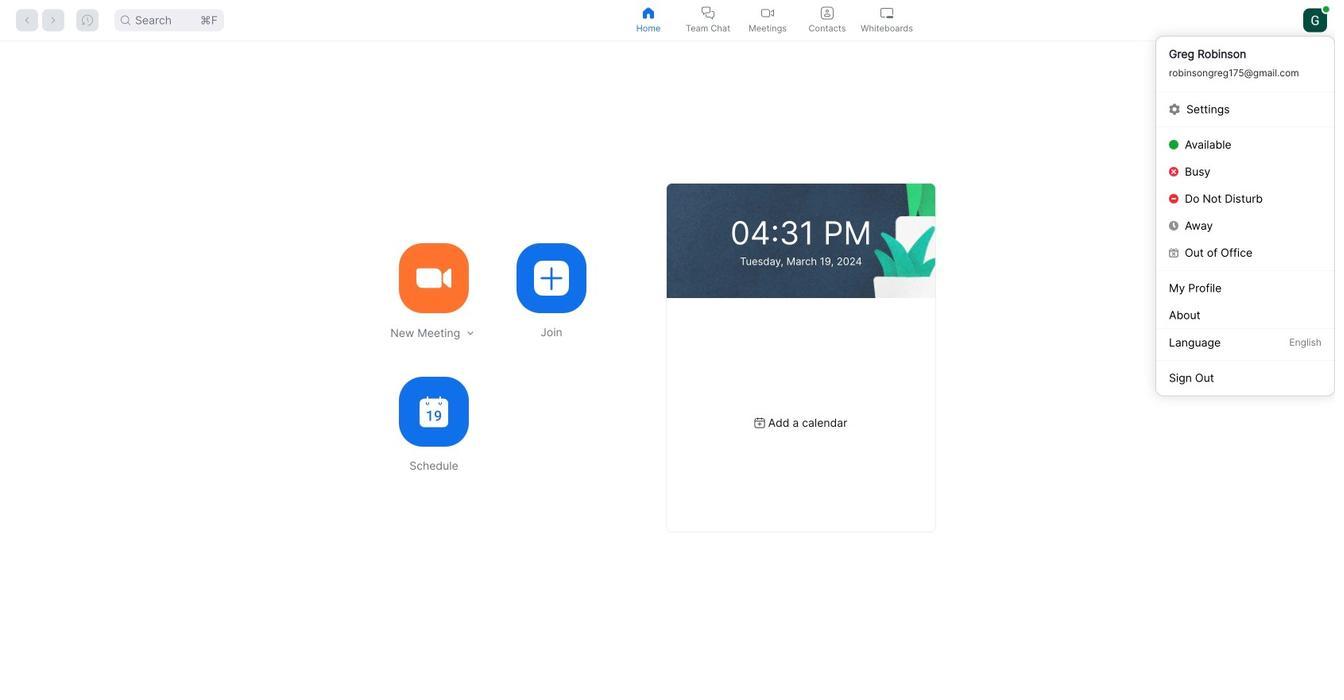 Task type: locate. For each thing, give the bounding box(es) containing it.
online image
[[1324, 6, 1330, 12], [1324, 6, 1330, 12], [1170, 140, 1179, 149], [1170, 140, 1179, 149]]

setting image
[[1170, 104, 1181, 115]]

video camera on image
[[417, 261, 452, 296]]

do not disturb image
[[1170, 194, 1179, 204]]

tab list
[[619, 0, 917, 41]]

busy image
[[1170, 167, 1179, 177]]

out of office image
[[1170, 248, 1179, 258]]

away image
[[1170, 221, 1179, 231]]

video camera on image
[[417, 261, 452, 296]]

schedule image
[[420, 396, 448, 427]]

calendar add calendar image
[[755, 418, 765, 428], [755, 418, 765, 428]]

home small image
[[642, 7, 655, 19], [642, 7, 655, 19]]

plus squircle image
[[534, 261, 569, 296], [534, 261, 569, 296]]

video on image
[[762, 7, 774, 19]]

video on image
[[762, 7, 774, 19]]

avatar image
[[1304, 8, 1328, 32]]

whiteboard small image
[[881, 7, 894, 19]]

chevron down small image
[[465, 327, 476, 339]]

tab panel
[[0, 41, 1336, 674]]



Task type: describe. For each thing, give the bounding box(es) containing it.
profile contact image
[[821, 7, 834, 19]]

chevron down small image
[[465, 327, 476, 339]]

whiteboard small image
[[881, 7, 894, 19]]

magnifier image
[[121, 16, 130, 25]]

out of office image
[[1170, 248, 1179, 258]]

away image
[[1170, 221, 1179, 231]]

profile contact image
[[821, 7, 834, 19]]

do not disturb image
[[1170, 194, 1179, 204]]

setting image
[[1170, 104, 1181, 115]]

team chat image
[[702, 7, 715, 19]]

magnifier image
[[121, 16, 130, 25]]

busy image
[[1170, 167, 1179, 177]]

team chat image
[[702, 7, 715, 19]]



